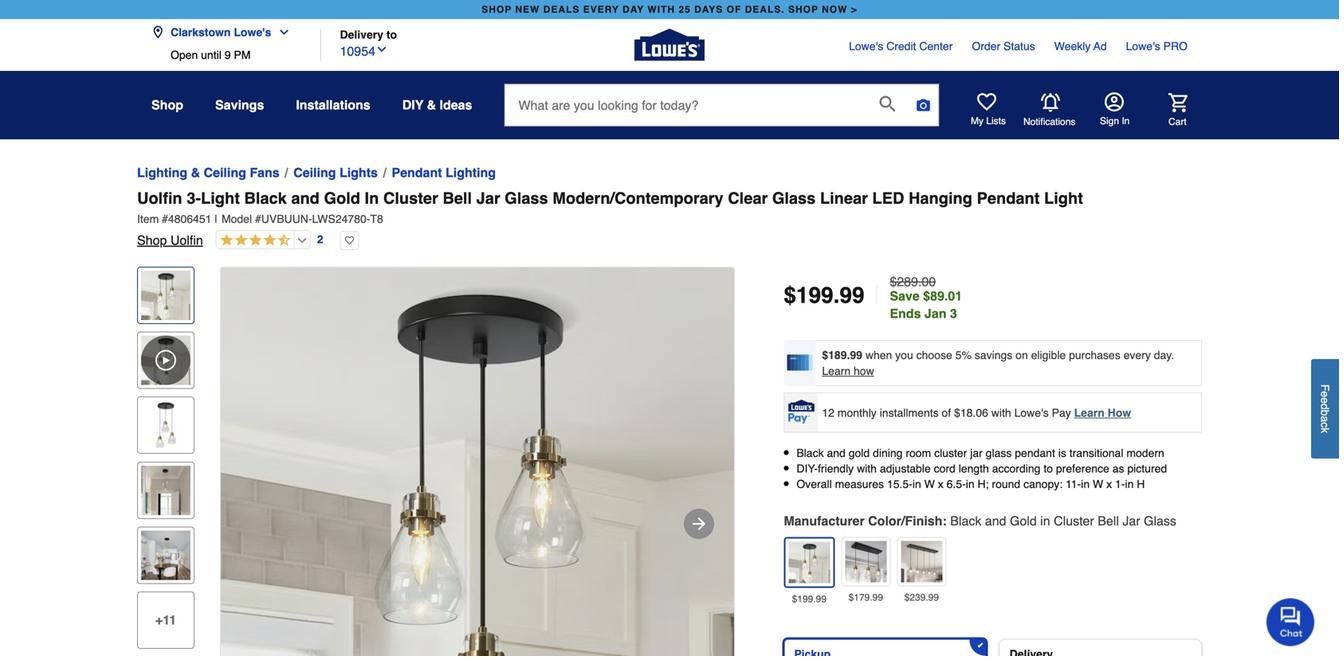 Task type: locate. For each thing, give the bounding box(es) containing it.
Search Query text field
[[505, 85, 867, 126]]

99
[[840, 283, 865, 309]]

to up the canopy:
[[1044, 463, 1053, 476]]

w
[[924, 478, 935, 491], [1093, 478, 1103, 491]]

0 horizontal spatial cluster
[[383, 189, 438, 208]]

hanging
[[909, 189, 973, 208]]

2 vertical spatial black
[[950, 514, 982, 529]]

with up measures
[[857, 463, 877, 476]]

2 horizontal spatial glass
[[1144, 514, 1177, 529]]

gold down the round
[[1010, 514, 1037, 529]]

$
[[784, 283, 796, 309]]

0 horizontal spatial and
[[291, 189, 320, 208]]

1 horizontal spatial to
[[1044, 463, 1053, 476]]

1 horizontal spatial pendant
[[977, 189, 1040, 208]]

jar
[[476, 189, 500, 208], [1123, 514, 1140, 529]]

gold inside uolfin 3-light black and gold in cluster bell jar glass modern/contemporary clear glass linear led hanging pendant light item # 4806451 | model # uvbuun-lws24780-t8
[[324, 189, 360, 208]]

e up b
[[1319, 398, 1332, 404]]

diy & ideas
[[402, 98, 472, 112]]

learn down "$189.99"
[[822, 365, 851, 378]]

and
[[291, 189, 320, 208], [827, 447, 846, 460], [985, 514, 1006, 529]]

heart outline image
[[340, 231, 359, 250]]

0 vertical spatial chevron down image
[[271, 26, 290, 39]]

learn right pay
[[1074, 407, 1105, 420]]

uvbuun-
[[261, 213, 312, 226]]

2 shop from the left
[[788, 4, 819, 15]]

as
[[1113, 463, 1124, 476]]

1 vertical spatial shop
[[137, 233, 167, 248]]

0 horizontal spatial w
[[924, 478, 935, 491]]

& inside lighting & ceiling fans link
[[191, 165, 200, 180]]

1 vertical spatial with
[[857, 463, 877, 476]]

0 horizontal spatial #
[[162, 213, 168, 226]]

c
[[1319, 423, 1332, 428]]

ceiling left fans
[[204, 165, 246, 180]]

glass for in
[[505, 189, 548, 208]]

1 ceiling from the left
[[204, 165, 246, 180]]

& up 3-
[[191, 165, 200, 180]]

1 vertical spatial in
[[365, 189, 379, 208]]

w down 'preference' at the bottom of the page
[[1093, 478, 1103, 491]]

1 vertical spatial bell
[[1098, 514, 1119, 529]]

$189.99
[[822, 349, 863, 362]]

10954 button
[[340, 40, 388, 61]]

light down notifications at the right of the page
[[1044, 189, 1083, 208]]

shop for shop
[[151, 98, 183, 112]]

0 horizontal spatial lighting
[[137, 165, 187, 180]]

e up d on the bottom right
[[1319, 392, 1332, 398]]

0 horizontal spatial &
[[191, 165, 200, 180]]

uolfin
[[137, 189, 182, 208], [170, 233, 203, 248]]

1 horizontal spatial #
[[255, 213, 261, 226]]

cluster down 11-
[[1054, 514, 1094, 529]]

0 vertical spatial cluster
[[383, 189, 438, 208]]

chevron down image
[[271, 26, 290, 39], [375, 43, 388, 56]]

bell inside uolfin 3-light black and gold in cluster bell jar glass modern/contemporary clear glass linear led hanging pendant light item # 4806451 | model # uvbuun-lws24780-t8
[[443, 189, 472, 208]]

cluster down pendant lighting link
[[383, 189, 438, 208]]

1 horizontal spatial jar
[[1123, 514, 1140, 529]]

1-
[[1115, 478, 1125, 491]]

lighting down ideas
[[446, 165, 496, 180]]

lowe's pro
[[1126, 40, 1188, 53]]

and up "uvbuun-"
[[291, 189, 320, 208]]

0 horizontal spatial learn
[[822, 365, 851, 378]]

black up 'diy-'
[[797, 447, 824, 460]]

bell down pendant lighting link
[[443, 189, 472, 208]]

learn
[[822, 365, 851, 378], [1074, 407, 1105, 420]]

0 horizontal spatial bell
[[443, 189, 472, 208]]

my
[[971, 116, 984, 127]]

you
[[895, 349, 913, 362]]

0 vertical spatial bell
[[443, 189, 472, 208]]

pictured
[[1128, 463, 1167, 476]]

pendant right hanging
[[977, 189, 1040, 208]]

1 w from the left
[[924, 478, 935, 491]]

0 horizontal spatial black
[[244, 189, 287, 208]]

|
[[215, 213, 218, 226], [874, 282, 880, 309]]

shop left now
[[788, 4, 819, 15]]

in
[[1122, 116, 1130, 127], [365, 189, 379, 208]]

how
[[854, 365, 874, 378]]

1 vertical spatial learn
[[1074, 407, 1105, 420]]

x left 1-
[[1107, 478, 1112, 491]]

2 horizontal spatial and
[[985, 514, 1006, 529]]

lowe's left pay
[[1014, 407, 1049, 420]]

None search field
[[504, 84, 939, 140]]

5%
[[956, 349, 972, 362]]

room
[[906, 447, 931, 460]]

uolfin 3-light black and gold in cluster bell jar glass modern/contemporary clear glass linear led hanging pendant light item # 4806451 | model # uvbuun-lws24780-t8
[[137, 189, 1083, 226]]

1 vertical spatial to
[[1044, 463, 1053, 476]]

installments
[[880, 407, 939, 420]]

option group
[[778, 633, 1209, 657]]

a
[[1319, 416, 1332, 423]]

0 horizontal spatial shop
[[482, 4, 512, 15]]

x left 6.5-
[[938, 478, 944, 491]]

ceiling
[[204, 165, 246, 180], [293, 165, 336, 180]]

black and gold in cluster bell jar glass image
[[789, 542, 830, 584]]

2 lighting from the left
[[446, 165, 496, 180]]

0 horizontal spatial glass
[[505, 189, 548, 208]]

black inside black and gold dining room cluster jar glass pendant is transitional modern diy-friendly with adjustable cord length according to preference as pictured overall measures 15.5-in w x 6.5-in h; round canopy: 11-in w x 1-in h
[[797, 447, 824, 460]]

lowe's
[[234, 26, 271, 39], [849, 40, 883, 53], [1126, 40, 1161, 53], [1014, 407, 1049, 420]]

1 horizontal spatial in
[[1122, 116, 1130, 127]]

# right item
[[162, 213, 168, 226]]

sign in button
[[1100, 92, 1130, 128]]

pendant inside uolfin 3-light black and gold in cluster bell jar glass modern/contemporary clear glass linear led hanging pendant light item # 4806451 | model # uvbuun-lws24780-t8
[[977, 189, 1040, 208]]

and inside uolfin 3-light black and gold in cluster bell jar glass modern/contemporary clear glass linear led hanging pendant light item # 4806451 | model # uvbuun-lws24780-t8
[[291, 189, 320, 208]]

1 horizontal spatial glass
[[772, 189, 816, 208]]

1 horizontal spatial black
[[797, 447, 824, 460]]

transitional
[[1070, 447, 1124, 460]]

lowes pay logo image
[[785, 400, 817, 424]]

0 vertical spatial jar
[[476, 189, 500, 208]]

2 light from the left
[[1044, 189, 1083, 208]]

in left h;
[[966, 478, 975, 491]]

0 horizontal spatial pendant
[[392, 165, 442, 180]]

0 horizontal spatial in
[[365, 189, 379, 208]]

cluster for in
[[1054, 514, 1094, 529]]

0 vertical spatial |
[[215, 213, 218, 226]]

manufacturer color/finish : black and gold in cluster bell jar glass
[[784, 514, 1177, 529]]

0 vertical spatial uolfin
[[137, 189, 182, 208]]

shop uolfin
[[137, 233, 203, 248]]

and up 'friendly' on the right
[[827, 447, 846, 460]]

gold for in
[[324, 189, 360, 208]]

10954
[[340, 44, 375, 59]]

1 horizontal spatial |
[[874, 282, 880, 309]]

0 vertical spatial black
[[244, 189, 287, 208]]

| right 99
[[874, 282, 880, 309]]

& for lighting
[[191, 165, 200, 180]]

x
[[938, 478, 944, 491], [1107, 478, 1112, 491]]

1 horizontal spatial cluster
[[1054, 514, 1094, 529]]

0 vertical spatial pendant
[[392, 165, 442, 180]]

choose
[[916, 349, 952, 362]]

sign
[[1100, 116, 1119, 127]]

30-in brass gold and black in bell image
[[901, 542, 943, 583]]

0 vertical spatial gold
[[324, 189, 360, 208]]

diy & ideas button
[[402, 91, 472, 120]]

1 vertical spatial jar
[[1123, 514, 1140, 529]]

with right the $18.06
[[992, 407, 1011, 420]]

1 vertical spatial pendant
[[977, 189, 1040, 208]]

1 vertical spatial &
[[191, 165, 200, 180]]

uolfin up item
[[137, 189, 182, 208]]

0 horizontal spatial ceiling
[[204, 165, 246, 180]]

1 horizontal spatial light
[[1044, 189, 1083, 208]]

2 e from the top
[[1319, 398, 1332, 404]]

1 x from the left
[[938, 478, 944, 491]]

shop
[[151, 98, 183, 112], [137, 233, 167, 248]]

+11 button
[[137, 592, 195, 650]]

shop down the open
[[151, 98, 183, 112]]

to right delivery
[[387, 28, 397, 41]]

color/finish
[[868, 514, 943, 529]]

cluster
[[383, 189, 438, 208], [1054, 514, 1094, 529]]

jar down pendant lighting link
[[476, 189, 500, 208]]

12
[[822, 407, 835, 420]]

chevron down image inside clarkstown lowe's button
[[271, 26, 290, 39]]

| left model at the top of page
[[215, 213, 218, 226]]

jar down h
[[1123, 514, 1140, 529]]

1 horizontal spatial &
[[427, 98, 436, 112]]

black inside uolfin 3-light black and gold in cluster bell jar glass modern/contemporary clear glass linear led hanging pendant light item # 4806451 | model # uvbuun-lws24780-t8
[[244, 189, 287, 208]]

0 vertical spatial learn
[[822, 365, 851, 378]]

1 vertical spatial and
[[827, 447, 846, 460]]

with
[[648, 4, 675, 15]]

lowe's up pm
[[234, 26, 271, 39]]

lowe's pro link
[[1126, 38, 1188, 54]]

and down the round
[[985, 514, 1006, 529]]

measures
[[835, 478, 884, 491]]

1 horizontal spatial lighting
[[446, 165, 496, 180]]

in down adjustable at the right bottom of the page
[[913, 478, 921, 491]]

bell down 1-
[[1098, 514, 1119, 529]]

0 horizontal spatial chevron down image
[[271, 26, 290, 39]]

lighting & ceiling fans link
[[137, 163, 280, 183]]

1 horizontal spatial chevron down image
[[375, 43, 388, 56]]

f
[[1319, 385, 1332, 392]]

2 horizontal spatial black
[[950, 514, 982, 529]]

0 horizontal spatial light
[[201, 189, 240, 208]]

black for color/finish
[[950, 514, 982, 529]]

1 vertical spatial |
[[874, 282, 880, 309]]

1 vertical spatial gold
[[1010, 514, 1037, 529]]

>
[[851, 4, 858, 15]]

0 vertical spatial shop
[[151, 98, 183, 112]]

cluster
[[934, 447, 967, 460]]

$189.99 when you choose 5% savings on eligible purchases every day. learn how
[[822, 349, 1174, 378]]

with
[[992, 407, 1011, 420], [857, 463, 877, 476]]

shop new deals every day with 25 days of deals. shop now > link
[[478, 0, 861, 19]]

1 vertical spatial chevron down image
[[375, 43, 388, 56]]

uolfin  #uvbuun-lws24780-t8 - thumbnail image
[[141, 271, 191, 320]]

$199.99
[[792, 594, 827, 605]]

black right :
[[950, 514, 982, 529]]

gold up "lws24780-"
[[324, 189, 360, 208]]

on
[[1016, 349, 1028, 362]]

0 vertical spatial and
[[291, 189, 320, 208]]

0 horizontal spatial |
[[215, 213, 218, 226]]

1 horizontal spatial bell
[[1098, 514, 1119, 529]]

lighting up 3-
[[137, 165, 187, 180]]

preference
[[1056, 463, 1110, 476]]

ceiling left lights
[[293, 165, 336, 180]]

learn how button
[[822, 364, 874, 379]]

deals.
[[745, 4, 785, 15]]

lowe's left pro on the right of the page
[[1126, 40, 1161, 53]]

1 horizontal spatial and
[[827, 447, 846, 460]]

in
[[913, 478, 921, 491], [966, 478, 975, 491], [1081, 478, 1090, 491], [1125, 478, 1134, 491], [1040, 514, 1050, 529]]

in up t8
[[365, 189, 379, 208]]

0 vertical spatial to
[[387, 28, 397, 41]]

1 horizontal spatial gold
[[1010, 514, 1037, 529]]

1 vertical spatial black
[[797, 447, 824, 460]]

shop left "new" on the left of page
[[482, 4, 512, 15]]

1 e from the top
[[1319, 392, 1332, 398]]

1 horizontal spatial with
[[992, 407, 1011, 420]]

light up model at the top of page
[[201, 189, 240, 208]]

glass
[[505, 189, 548, 208], [772, 189, 816, 208], [1144, 514, 1177, 529]]

cluster inside uolfin 3-light black and gold in cluster bell jar glass modern/contemporary clear glass linear led hanging pendant light item # 4806451 | model # uvbuun-lws24780-t8
[[383, 189, 438, 208]]

1 horizontal spatial x
[[1107, 478, 1112, 491]]

clarkstown
[[171, 26, 231, 39]]

1 horizontal spatial ceiling
[[293, 165, 336, 180]]

shop
[[482, 4, 512, 15], [788, 4, 819, 15]]

shop down item
[[137, 233, 167, 248]]

cart button
[[1146, 93, 1188, 128]]

bell for in
[[1098, 514, 1119, 529]]

pendant right lights
[[392, 165, 442, 180]]

& right 'diy'
[[427, 98, 436, 112]]

0 horizontal spatial with
[[857, 463, 877, 476]]

0 vertical spatial &
[[427, 98, 436, 112]]

2 vertical spatial and
[[985, 514, 1006, 529]]

uolfin down "4806451"
[[170, 233, 203, 248]]

according
[[992, 463, 1041, 476]]

1 vertical spatial cluster
[[1054, 514, 1094, 529]]

12 monthly installments of $18.06 with lowe's pay learn how
[[822, 407, 1131, 420]]

1 vertical spatial uolfin
[[170, 233, 203, 248]]

with inside black and gold dining room cluster jar glass pendant is transitional modern diy-friendly with adjustable cord length according to preference as pictured overall measures 15.5-in w x 6.5-in h; round canopy: 11-in w x 1-in h
[[857, 463, 877, 476]]

$289.00
[[890, 275, 936, 289]]

clarkstown lowe's
[[171, 26, 271, 39]]

uolfin  #uvbuun-lws24780-t8 - thumbnail3 image
[[141, 466, 191, 516]]

black down fans
[[244, 189, 287, 208]]

0 horizontal spatial jar
[[476, 189, 500, 208]]

0 vertical spatial in
[[1122, 116, 1130, 127]]

& inside the diy & ideas button
[[427, 98, 436, 112]]

in right sign
[[1122, 116, 1130, 127]]

ideas
[[440, 98, 472, 112]]

w down cord
[[924, 478, 935, 491]]

# right model at the top of page
[[255, 213, 261, 226]]

1 horizontal spatial w
[[1093, 478, 1103, 491]]

e
[[1319, 392, 1332, 398], [1319, 398, 1332, 404]]

f e e d b a c k
[[1319, 385, 1332, 434]]

now
[[822, 4, 848, 15]]

glass for in
[[1144, 514, 1177, 529]]

0 horizontal spatial gold
[[324, 189, 360, 208]]

black for 3-
[[244, 189, 287, 208]]

0 horizontal spatial x
[[938, 478, 944, 491]]

$ 199 . 99
[[784, 283, 865, 309]]

lowe's credit center link
[[849, 38, 953, 54]]

2 ceiling from the left
[[293, 165, 336, 180]]

ad
[[1094, 40, 1107, 53]]

jar inside uolfin 3-light black and gold in cluster bell jar glass modern/contemporary clear glass linear led hanging pendant light item # 4806451 | model # uvbuun-lws24780-t8
[[476, 189, 500, 208]]

1 horizontal spatial shop
[[788, 4, 819, 15]]

& for diy
[[427, 98, 436, 112]]



Task type: describe. For each thing, give the bounding box(es) containing it.
pendant
[[1015, 447, 1055, 460]]

uolfin  #uvbuun-lws24780-t8 - thumbnail2 image
[[141, 401, 191, 451]]

ceiling lights
[[293, 165, 378, 180]]

center
[[919, 40, 953, 53]]

ceiling lights link
[[293, 163, 378, 183]]

open until 9 pm
[[171, 49, 251, 61]]

h;
[[978, 478, 989, 491]]

lists
[[986, 116, 1006, 127]]

pendant lighting
[[392, 165, 496, 180]]

weekly ad link
[[1054, 38, 1107, 54]]

every
[[583, 4, 619, 15]]

0 horizontal spatial to
[[387, 28, 397, 41]]

:
[[943, 514, 947, 529]]

2 # from the left
[[255, 213, 261, 226]]

until
[[201, 49, 221, 61]]

new
[[515, 4, 540, 15]]

d
[[1319, 404, 1332, 410]]

savings
[[215, 98, 264, 112]]

eligible
[[1031, 349, 1066, 362]]

black and gold dining room cluster jar glass pendant is transitional modern diy-friendly with adjustable cord length according to preference as pictured overall measures 15.5-in w x 6.5-in h; round canopy: 11-in w x 1-in h
[[797, 447, 1167, 491]]

learn how link
[[1074, 407, 1131, 420]]

$239.99
[[905, 593, 939, 604]]

friendly
[[818, 463, 854, 476]]

2 w from the left
[[1093, 478, 1103, 491]]

search image
[[880, 96, 896, 112]]

in inside uolfin 3-light black and gold in cluster bell jar glass modern/contemporary clear glass linear led hanging pendant light item # 4806451 | model # uvbuun-lws24780-t8
[[365, 189, 379, 208]]

9
[[225, 49, 231, 61]]

1 # from the left
[[162, 213, 168, 226]]

deals
[[543, 4, 580, 15]]

days
[[694, 4, 723, 15]]

3-
[[187, 189, 201, 208]]

to inside black and gold dining room cluster jar glass pendant is transitional modern diy-friendly with adjustable cord length according to preference as pictured overall measures 15.5-in w x 6.5-in h; round canopy: 11-in w x 1-in h
[[1044, 463, 1053, 476]]

lowe's home improvement cart image
[[1169, 93, 1188, 112]]

cord
[[934, 463, 956, 476]]

jan
[[925, 307, 947, 321]]

| inside uolfin 3-light black and gold in cluster bell jar glass modern/contemporary clear glass linear led hanging pendant light item # 4806451 | model # uvbuun-lws24780-t8
[[215, 213, 218, 226]]

jar
[[970, 447, 983, 460]]

notifications
[[1024, 116, 1076, 127]]

status
[[1004, 40, 1035, 53]]

chevron down image inside 10954 button
[[375, 43, 388, 56]]

lighting & ceiling fans
[[137, 165, 280, 180]]

jar for in
[[1123, 514, 1140, 529]]

day.
[[1154, 349, 1174, 362]]

$18.06
[[954, 407, 988, 420]]

of
[[942, 407, 951, 420]]

uolfin inside uolfin 3-light black and gold in cluster bell jar glass modern/contemporary clear glass linear led hanging pendant light item # 4806451 | model # uvbuun-lws24780-t8
[[137, 189, 182, 208]]

shop button
[[151, 91, 183, 120]]

fans
[[250, 165, 280, 180]]

modern
[[1127, 447, 1165, 460]]

lowe's home improvement logo image
[[635, 10, 705, 80]]

and for 3-
[[291, 189, 320, 208]]

overall
[[797, 478, 832, 491]]

in down the canopy:
[[1040, 514, 1050, 529]]

item number 4 8 0 6 4 5 1 and model number u v b u u n - l w s 2 4 7 8 0 - t 8 element
[[137, 211, 1202, 227]]

camera image
[[916, 97, 931, 113]]

open
[[171, 49, 198, 61]]

.
[[834, 283, 840, 309]]

weekly
[[1054, 40, 1091, 53]]

my lists link
[[971, 92, 1006, 128]]

modern/contemporary
[[553, 189, 724, 208]]

1 light from the left
[[201, 189, 240, 208]]

lowe's inside button
[[234, 26, 271, 39]]

every
[[1124, 349, 1151, 362]]

my lists
[[971, 116, 1006, 127]]

round
[[992, 478, 1021, 491]]

and for color/finish
[[985, 514, 1006, 529]]

chat invite button image
[[1267, 598, 1315, 647]]

and inside black and gold dining room cluster jar glass pendant is transitional modern diy-friendly with adjustable cord length according to preference as pictured overall measures 15.5-in w x 6.5-in h; round canopy: 11-in w x 1-in h
[[827, 447, 846, 460]]

cluster for in
[[383, 189, 438, 208]]

gold for in
[[1010, 514, 1037, 529]]

location image
[[151, 26, 164, 39]]

arrow right image
[[690, 515, 709, 534]]

day
[[623, 4, 644, 15]]

uolfin  #uvbuun-lws24780-t8 image
[[221, 268, 734, 657]]

length
[[959, 463, 989, 476]]

lowe's home improvement notification center image
[[1041, 93, 1060, 112]]

uolfin  #uvbuun-lws24780-t8 - thumbnail4 image
[[141, 531, 191, 581]]

savings button
[[215, 91, 264, 120]]

in inside sign in button
[[1122, 116, 1130, 127]]

15.5-
[[887, 478, 913, 491]]

in down 'preference' at the bottom of the page
[[1081, 478, 1090, 491]]

lowe's home improvement lists image
[[977, 92, 996, 112]]

cart
[[1169, 116, 1187, 127]]

led
[[872, 189, 904, 208]]

how
[[1108, 407, 1131, 420]]

delivery
[[340, 28, 383, 41]]

manufacturer
[[784, 514, 865, 529]]

199
[[796, 283, 834, 309]]

order
[[972, 40, 1001, 53]]

bell for in
[[443, 189, 472, 208]]

diy
[[402, 98, 423, 112]]

22-in brass gold and black in bell image
[[845, 542, 887, 583]]

when
[[866, 349, 892, 362]]

order status
[[972, 40, 1035, 53]]

3
[[950, 307, 957, 321]]

clarkstown lowe's button
[[151, 16, 297, 49]]

shop new deals every day with 25 days of deals. shop now >
[[482, 4, 858, 15]]

0 vertical spatial with
[[992, 407, 1011, 420]]

1 shop from the left
[[482, 4, 512, 15]]

shop for shop uolfin
[[137, 233, 167, 248]]

ends
[[890, 307, 921, 321]]

in left h
[[1125, 478, 1134, 491]]

1 lighting from the left
[[137, 165, 187, 180]]

pm
[[234, 49, 251, 61]]

lowe's home improvement account image
[[1105, 92, 1124, 112]]

item
[[137, 213, 159, 226]]

25
[[679, 4, 691, 15]]

lowe's left credit
[[849, 40, 883, 53]]

monthly
[[838, 407, 877, 420]]

of
[[727, 4, 742, 15]]

installations button
[[296, 91, 370, 120]]

1 horizontal spatial learn
[[1074, 407, 1105, 420]]

lws24780-
[[312, 213, 370, 226]]

is
[[1058, 447, 1067, 460]]

2 x from the left
[[1107, 478, 1112, 491]]

f e e d b a c k button
[[1311, 359, 1339, 459]]

learn inside $189.99 when you choose 5% savings on eligible purchases every day. learn how
[[822, 365, 851, 378]]

order status link
[[972, 38, 1035, 54]]

canopy:
[[1024, 478, 1063, 491]]

jar for in
[[476, 189, 500, 208]]

4.5 stars image
[[217, 234, 291, 248]]



Task type: vqa. For each thing, say whether or not it's contained in the screenshot.
was $6.98 ELEMENT
no



